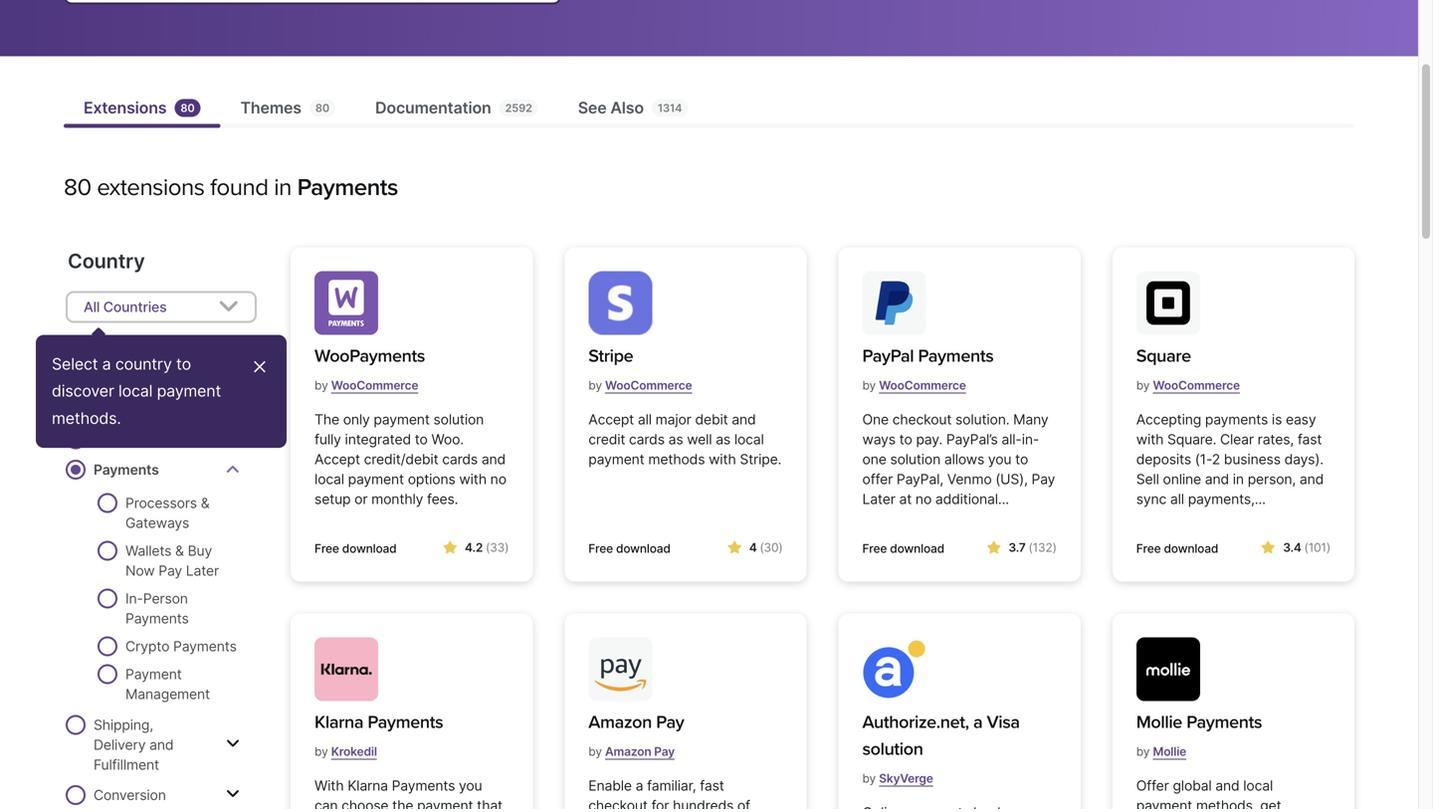Task type: vqa. For each thing, say whether or not it's contained in the screenshot.


Task type: locate. For each thing, give the bounding box(es) containing it.
extensions up developed by woo
[[113, 403, 183, 420]]

skyverge
[[879, 771, 933, 786]]

payment
[[125, 666, 182, 683]]

a inside select a country to discover local payment methods.
[[102, 354, 111, 374]]

stripe link
[[589, 343, 692, 370]]

2 vertical spatial solution
[[863, 739, 923, 760]]

woo.
[[432, 431, 464, 448]]

) right 3.7
[[1053, 541, 1057, 555]]

all down "discover"
[[94, 403, 109, 420]]

0 horizontal spatial as
[[669, 431, 683, 448]]

0 vertical spatial mollie
[[1137, 712, 1183, 733]]

0 vertical spatial fast
[[1298, 431, 1322, 448]]

0 vertical spatial a
[[102, 354, 111, 374]]

accept up credit
[[589, 411, 634, 428]]

solution up by skyverge
[[863, 739, 923, 760]]

2 woocommerce from the left
[[605, 378, 692, 393]]

conversion
[[94, 787, 166, 804]]

payment up woo
[[157, 381, 221, 401]]

as
[[669, 431, 683, 448], [716, 431, 731, 448]]

30
[[764, 541, 779, 555]]

2 woocommerce link from the left
[[605, 370, 692, 401]]

show subcategories image for payments
[[226, 461, 240, 477]]

mollie
[[1137, 712, 1183, 733], [1153, 745, 1187, 759]]

checkout
[[893, 411, 952, 428], [589, 797, 648, 809]]

1 horizontal spatial no
[[916, 491, 932, 508]]

cards inside 'accept all major debit and credit cards as well as local payment methods with stripe.'
[[629, 431, 665, 448]]

0 horizontal spatial no
[[490, 471, 507, 488]]

4 ( from the left
[[1305, 541, 1309, 555]]

by up the one
[[863, 378, 876, 393]]

category
[[68, 356, 156, 381]]

free download for paypal payments
[[863, 542, 945, 556]]

3 by woocommerce from the left
[[863, 378, 966, 393]]

1 vertical spatial solution
[[890, 451, 941, 468]]

no right at
[[916, 491, 932, 508]]

later down buy
[[186, 562, 219, 579]]

pay up familiar,
[[654, 745, 675, 759]]

amazon
[[589, 712, 652, 733], [605, 745, 652, 759]]

payment down credit
[[589, 451, 645, 468]]

payments
[[297, 173, 398, 202], [918, 345, 994, 367], [94, 461, 159, 478], [125, 610, 189, 627], [173, 638, 237, 655], [368, 712, 443, 733], [1187, 712, 1262, 733]]

fast up hundreds
[[700, 777, 724, 794]]

no
[[490, 471, 507, 488], [916, 491, 932, 508]]

paypal's
[[947, 431, 998, 448]]

in-
[[1022, 431, 1039, 448]]

many
[[1014, 411, 1049, 428]]

pay
[[1032, 471, 1056, 488], [159, 562, 182, 579], [656, 712, 684, 733], [654, 745, 675, 759]]

accept inside the only payment solution fully integrated to woo. accept credit/debit cards and local payment options with no setup or monthly fees.
[[315, 451, 360, 468]]

checkout inside 'enable a familiar, fast checkout for hundreds o'
[[589, 797, 648, 809]]

by amazon pay
[[589, 745, 675, 759]]

themes
[[240, 98, 302, 117]]

80 for themes
[[315, 102, 330, 114]]

1 horizontal spatial 80
[[181, 102, 195, 114]]

& right processors
[[201, 495, 210, 512]]

( for paypal payments
[[1029, 541, 1033, 555]]

solution up the woo.
[[434, 411, 484, 428]]

woocommerce for woopayments
[[331, 378, 418, 393]]

woocommerce link for paypal payments
[[879, 370, 966, 401]]

cards
[[629, 431, 665, 448], [442, 451, 478, 468]]

1 vertical spatial a
[[974, 712, 983, 733]]

80 right themes
[[315, 102, 330, 114]]

2 ( from the left
[[760, 541, 764, 555]]

33
[[490, 541, 505, 555]]

download for square
[[1164, 542, 1219, 556]]

country
[[68, 249, 145, 273]]

1 vertical spatial all
[[1171, 491, 1185, 508]]

0 vertical spatial later
[[863, 491, 896, 508]]

hundreds
[[673, 797, 734, 809]]

local up the all extensions
[[119, 381, 153, 401]]

a inside authorize.net, a visa solution
[[974, 712, 983, 733]]

free download
[[315, 542, 397, 556], [589, 542, 671, 556], [863, 542, 945, 556], [1137, 542, 1219, 556]]

1 horizontal spatial cards
[[629, 431, 665, 448]]

developed by woo
[[94, 431, 214, 448]]

1 download from the left
[[342, 542, 397, 556]]

accepting payments is easy with square. clear rates, fast deposits (1-2 business days). sell online and in person, and sync all payments,...
[[1137, 411, 1324, 508]]

by for klarna payments
[[315, 745, 328, 759]]

0 horizontal spatial accept
[[315, 451, 360, 468]]

4
[[749, 541, 757, 555]]

in
[[274, 173, 292, 202], [1233, 471, 1244, 488]]

select
[[52, 354, 98, 374]]

as down debit
[[716, 431, 731, 448]]

2 vertical spatial a
[[636, 777, 643, 794]]

skyverge link
[[879, 764, 933, 794]]

1 by woocommerce from the left
[[315, 378, 418, 393]]

by woocommerce for woopayments
[[315, 378, 418, 393]]

select a country to discover local payment methods.
[[52, 354, 225, 428]]

( for woopayments
[[486, 541, 490, 555]]

1 horizontal spatial checkout
[[893, 411, 952, 428]]

later inside wallets & buy now pay later
[[186, 562, 219, 579]]

1 vertical spatial with
[[709, 451, 736, 468]]

square
[[1137, 345, 1191, 367]]

0 horizontal spatial in
[[274, 173, 292, 202]]

1 vertical spatial klarna
[[348, 777, 388, 794]]

4 ) from the left
[[1327, 541, 1331, 555]]

pay inside one checkout solution. many ways to pay. paypal's all-in- one solution allows you to offer paypal, venmo (us), pay later at no additional...
[[1032, 471, 1056, 488]]

and inside "offer global and local payment methods, ge"
[[1216, 777, 1240, 794]]

download for woopayments
[[342, 542, 397, 556]]

( right 3.7
[[1029, 541, 1033, 555]]

by left mollie link
[[1137, 745, 1150, 759]]

4 free from the left
[[1137, 542, 1161, 556]]

a left visa
[[974, 712, 983, 733]]

show subcategories image
[[226, 461, 240, 477], [226, 786, 240, 802]]

all left countries
[[84, 299, 100, 316]]

2 horizontal spatial 80
[[315, 102, 330, 114]]

by for amazon pay
[[589, 745, 602, 759]]

pay right (us),
[[1032, 471, 1056, 488]]

0 vertical spatial with
[[1137, 431, 1164, 448]]

methods.
[[52, 409, 121, 428]]

1 horizontal spatial as
[[716, 431, 731, 448]]

by for paypal payments
[[863, 378, 876, 393]]

1 vertical spatial no
[[916, 491, 932, 508]]

mollie up offer
[[1153, 745, 1187, 759]]

2 vertical spatial with
[[459, 471, 487, 488]]

with inside 'accept all major debit and credit cards as well as local payment methods with stripe.'
[[709, 451, 736, 468]]

download down the payments,...
[[1164, 542, 1219, 556]]

solution up paypal, on the right of page
[[890, 451, 941, 468]]

0 vertical spatial checkout
[[893, 411, 952, 428]]

0 vertical spatial solution
[[434, 411, 484, 428]]

with klarna payments you can choose the payment tha
[[315, 777, 505, 809]]

and right debit
[[732, 411, 756, 428]]

and up methods,
[[1216, 777, 1240, 794]]

free download for woopayments
[[315, 542, 397, 556]]

klarna up choose
[[348, 777, 388, 794]]

0 vertical spatial all
[[638, 411, 652, 428]]

to inside select a country to discover local payment methods.
[[176, 354, 191, 374]]

1 vertical spatial extensions
[[113, 403, 183, 420]]

0 vertical spatial no
[[490, 471, 507, 488]]

by left the skyverge link
[[863, 771, 876, 786]]

by up enable
[[589, 745, 602, 759]]

offer
[[1137, 777, 1169, 794]]

download down or
[[342, 542, 397, 556]]

by for mollie payments
[[1137, 745, 1150, 759]]

by woocommerce for stripe
[[589, 378, 692, 393]]

woocommerce link for woopayments
[[331, 370, 418, 401]]

by woocommerce down woopayments link at top
[[315, 378, 418, 393]]

1 horizontal spatial accept
[[589, 411, 634, 428]]

fast up days).
[[1298, 431, 1322, 448]]

2 free from the left
[[589, 542, 613, 556]]

1 vertical spatial accept
[[315, 451, 360, 468]]

1314
[[658, 102, 682, 114]]

accept all major debit and credit cards as well as local payment methods with stripe.
[[589, 411, 782, 468]]

with right options
[[459, 471, 487, 488]]

3 ( from the left
[[1029, 541, 1033, 555]]

1 woocommerce from the left
[[331, 378, 418, 393]]

0 horizontal spatial all
[[638, 411, 652, 428]]

and down 2
[[1205, 471, 1229, 488]]

0 vertical spatial extensions
[[84, 98, 167, 117]]

local up methods,
[[1244, 777, 1273, 794]]

local up the setup
[[315, 471, 344, 488]]

2 download from the left
[[616, 542, 671, 556]]

pay up by amazon pay at left bottom
[[656, 712, 684, 733]]

amazon up by amazon pay at left bottom
[[589, 712, 652, 733]]

sync
[[1137, 491, 1167, 508]]

by for authorize.net, a visa solution
[[863, 771, 876, 786]]

0 vertical spatial all
[[84, 299, 100, 316]]

1 ( from the left
[[486, 541, 490, 555]]

3 woocommerce from the left
[[879, 378, 966, 393]]

80 for extensions
[[181, 102, 195, 114]]

by woocommerce down square link
[[1137, 378, 1240, 393]]

by woocommerce down stripe link
[[589, 378, 692, 393]]

payment down payments you
[[417, 797, 473, 809]]

klarna up by krokedil
[[315, 712, 364, 733]]

0 vertical spatial show subcategories image
[[226, 461, 240, 477]]

free for stripe
[[589, 542, 613, 556]]

in-person payments
[[125, 590, 189, 627]]

payment management
[[125, 666, 210, 703]]

&
[[201, 495, 210, 512], [175, 543, 184, 559]]

3 free from the left
[[863, 542, 887, 556]]

by for square
[[1137, 378, 1150, 393]]

1 horizontal spatial fast
[[1298, 431, 1322, 448]]

1 vertical spatial &
[[175, 543, 184, 559]]

woocommerce link for stripe
[[605, 370, 692, 401]]

0 horizontal spatial a
[[102, 354, 111, 374]]

by up the at left bottom
[[315, 378, 328, 393]]

and up '33'
[[482, 451, 506, 468]]

download down at
[[890, 542, 945, 556]]

woocommerce link down woopayments link at top
[[331, 370, 418, 401]]

1 vertical spatial checkout
[[589, 797, 648, 809]]

amazon pay
[[589, 712, 684, 733]]

1 vertical spatial show subcategories image
[[226, 786, 240, 802]]

1 vertical spatial in
[[1233, 471, 1244, 488]]

download down methods
[[616, 542, 671, 556]]

fulfillment
[[94, 757, 159, 773]]

crypto
[[125, 638, 169, 655]]

0 vertical spatial &
[[201, 495, 210, 512]]

with down "well"
[[709, 451, 736, 468]]

0 vertical spatial cards
[[629, 431, 665, 448]]

all for all extensions
[[94, 403, 109, 420]]

2 ) from the left
[[779, 541, 783, 555]]

solution inside the only payment solution fully integrated to woo. accept credit/debit cards and local payment options with no setup or monthly fees.
[[434, 411, 484, 428]]

1 horizontal spatial &
[[201, 495, 210, 512]]

None search field
[[64, 0, 561, 28]]

by down stripe on the top of the page
[[589, 378, 602, 393]]

to
[[176, 354, 191, 374], [415, 431, 428, 448], [900, 431, 913, 448], [1016, 451, 1029, 468]]

) right 4.2
[[505, 541, 509, 555]]

by down 'square' at top right
[[1137, 378, 1150, 393]]

payment down offer
[[1137, 797, 1193, 809]]

( right 3.4 on the right bottom
[[1305, 541, 1309, 555]]

solution
[[434, 411, 484, 428], [890, 451, 941, 468], [863, 739, 923, 760]]

) for stripe
[[779, 541, 783, 555]]

woocommerce for stripe
[[605, 378, 692, 393]]

pay.
[[916, 431, 943, 448]]

one checkout solution. many ways to pay. paypal's all-in- one solution allows you to offer paypal, venmo (us), pay later at no additional...
[[863, 411, 1056, 508]]

checkout inside one checkout solution. many ways to pay. paypal's all-in- one solution allows you to offer paypal, venmo (us), pay later at no additional...
[[893, 411, 952, 428]]

extensions
[[97, 173, 205, 202]]

no inside one checkout solution. many ways to pay. paypal's all-in- one solution allows you to offer paypal, venmo (us), pay later at no additional...
[[916, 491, 932, 508]]

4 free download from the left
[[1137, 542, 1219, 556]]

0 horizontal spatial &
[[175, 543, 184, 559]]

no inside the only payment solution fully integrated to woo. accept credit/debit cards and local payment options with no setup or monthly fees.
[[490, 471, 507, 488]]

4 by woocommerce from the left
[[1137, 378, 1240, 393]]

to left the woo.
[[415, 431, 428, 448]]

1 woocommerce link from the left
[[331, 370, 418, 401]]

at
[[899, 491, 912, 508]]

( for square
[[1305, 541, 1309, 555]]

local
[[119, 381, 153, 401], [734, 431, 764, 448], [315, 471, 344, 488], [1244, 777, 1273, 794]]

the only payment solution fully integrated to woo. accept credit/debit cards and local payment options with no setup or monthly fees.
[[315, 411, 507, 508]]

woocommerce down 'paypal payments' link
[[879, 378, 966, 393]]

download
[[342, 542, 397, 556], [616, 542, 671, 556], [890, 542, 945, 556], [1164, 542, 1219, 556]]

1 vertical spatial later
[[186, 562, 219, 579]]

0 horizontal spatial fast
[[700, 777, 724, 794]]

all down online
[[1171, 491, 1185, 508]]

2 horizontal spatial with
[[1137, 431, 1164, 448]]

1 vertical spatial amazon
[[605, 745, 652, 759]]

1 vertical spatial all
[[94, 403, 109, 420]]

processors
[[125, 495, 197, 512]]

( right 4.2
[[486, 541, 490, 555]]

sell
[[1137, 471, 1160, 488]]

local up stripe. at the bottom right of page
[[734, 431, 764, 448]]

)
[[505, 541, 509, 555], [779, 541, 783, 555], [1053, 541, 1057, 555], [1327, 541, 1331, 555]]

extensions up the extensions
[[84, 98, 167, 117]]

you
[[988, 451, 1012, 468]]

a inside 'enable a familiar, fast checkout for hundreds o'
[[636, 777, 643, 794]]

in right found
[[274, 173, 292, 202]]

options
[[408, 471, 456, 488]]

2 by woocommerce from the left
[[589, 378, 692, 393]]

all inside accepting payments is easy with square. clear rates, fast deposits (1-2 business days). sell online and in person, and sync all payments,...
[[1171, 491, 1185, 508]]

a right select
[[102, 354, 111, 374]]

all
[[84, 299, 100, 316], [94, 403, 109, 420]]

solution inside authorize.net, a visa solution
[[863, 739, 923, 760]]

accept down fully on the bottom of the page
[[315, 451, 360, 468]]

0 horizontal spatial with
[[459, 471, 487, 488]]

authorize.net,
[[863, 712, 969, 733]]

1 horizontal spatial a
[[636, 777, 643, 794]]

all left major
[[638, 411, 652, 428]]

show subcategories image
[[226, 736, 240, 752]]

2 show subcategories image from the top
[[226, 786, 240, 802]]

solution inside one checkout solution. many ways to pay. paypal's all-in- one solution allows you to offer paypal, venmo (us), pay later at no additional...
[[890, 451, 941, 468]]

0 horizontal spatial cards
[[442, 451, 478, 468]]

2 free download from the left
[[589, 542, 671, 556]]

& inside the processors & gateways
[[201, 495, 210, 512]]

a right enable
[[636, 777, 643, 794]]

1 vertical spatial cards
[[442, 451, 478, 468]]

3 free download from the left
[[863, 542, 945, 556]]

by woocommerce down 'paypal payments' link
[[863, 378, 966, 393]]

to right country
[[176, 354, 191, 374]]

visa
[[987, 712, 1020, 733]]

as up methods
[[669, 431, 683, 448]]

setup
[[315, 491, 351, 508]]

& inside wallets & buy now pay later
[[175, 543, 184, 559]]

1 horizontal spatial later
[[863, 491, 896, 508]]

show subcategories image for conversion
[[226, 786, 240, 802]]

all inside field
[[84, 299, 100, 316]]

checkout down enable
[[589, 797, 648, 809]]

1 horizontal spatial with
[[709, 451, 736, 468]]

80 left the extensions
[[64, 173, 91, 202]]

in inside accepting payments is easy with square. clear rates, fast deposits (1-2 business days). sell online and in person, and sync all payments,...
[[1233, 471, 1244, 488]]

with
[[315, 777, 344, 794]]

by left woo
[[166, 431, 182, 448]]

one
[[863, 451, 887, 468]]

woocommerce link down stripe link
[[605, 370, 692, 401]]

& left buy
[[175, 543, 184, 559]]

mollie up by mollie
[[1137, 712, 1183, 733]]

see also
[[578, 98, 644, 117]]

and up fulfillment
[[149, 737, 174, 754]]

a for visa
[[974, 712, 983, 733]]

woocommerce down square link
[[1153, 378, 1240, 393]]

1 show subcategories image from the top
[[226, 461, 240, 477]]

woopayments link
[[315, 343, 425, 370]]

stripe.
[[740, 451, 782, 468]]

1 vertical spatial fast
[[700, 777, 724, 794]]

no right options
[[490, 471, 507, 488]]

later inside one checkout solution. many ways to pay. paypal's all-in- one solution allows you to offer paypal, venmo (us), pay later at no additional...
[[863, 491, 896, 508]]

by left krokedil link
[[315, 745, 328, 759]]

3 ) from the left
[[1053, 541, 1057, 555]]

amazon down "amazon pay"
[[605, 745, 652, 759]]

woocommerce link down square link
[[1153, 370, 1240, 401]]

4 download from the left
[[1164, 542, 1219, 556]]

later down offer
[[863, 491, 896, 508]]

payments,...
[[1188, 491, 1266, 508]]

0 vertical spatial klarna
[[315, 712, 364, 733]]

1 ) from the left
[[505, 541, 509, 555]]

monthly
[[371, 491, 423, 508]]

payment up 'integrated'
[[374, 411, 430, 428]]

1 horizontal spatial in
[[1233, 471, 1244, 488]]

) for woopayments
[[505, 541, 509, 555]]

) right 4
[[779, 541, 783, 555]]

( right 4
[[760, 541, 764, 555]]

1 as from the left
[[669, 431, 683, 448]]

cards down major
[[629, 431, 665, 448]]

woocommerce down woopayments link at top
[[331, 378, 418, 393]]

angle down image
[[218, 295, 239, 319]]

pay up the person
[[159, 562, 182, 579]]

woocommerce link down 'paypal payments' link
[[879, 370, 966, 401]]

amazon pay link
[[589, 709, 684, 736], [605, 737, 675, 767]]

0 vertical spatial amazon
[[589, 712, 652, 733]]

1 free from the left
[[315, 542, 339, 556]]

solution for authorize.net, a visa solution
[[863, 739, 923, 760]]

80 left themes
[[181, 102, 195, 114]]

fast inside 'enable a familiar, fast checkout for hundreds o'
[[700, 777, 724, 794]]

crypto payments
[[125, 638, 237, 655]]

0 horizontal spatial checkout
[[589, 797, 648, 809]]

klarna
[[315, 712, 364, 733], [348, 777, 388, 794]]

enable a familiar, fast checkout for hundreds o
[[589, 777, 751, 809]]

3 download from the left
[[890, 542, 945, 556]]

0 vertical spatial accept
[[589, 411, 634, 428]]

in up the payments,...
[[1233, 471, 1244, 488]]

3 woocommerce link from the left
[[879, 370, 966, 401]]

with inside accepting payments is easy with square. clear rates, fast deposits (1-2 business days). sell online and in person, and sync all payments,...
[[1137, 431, 1164, 448]]

accept
[[589, 411, 634, 428], [315, 451, 360, 468]]

2 horizontal spatial a
[[974, 712, 983, 733]]

4 woocommerce from the left
[[1153, 378, 1240, 393]]

venmo
[[947, 471, 992, 488]]

checkout up "pay."
[[893, 411, 952, 428]]

local inside the only payment solution fully integrated to woo. accept credit/debit cards and local payment options with no setup or monthly fees.
[[315, 471, 344, 488]]

1 free download from the left
[[315, 542, 397, 556]]

all-
[[1002, 431, 1022, 448]]

cards down the woo.
[[442, 451, 478, 468]]

0 horizontal spatial later
[[186, 562, 219, 579]]

4 woocommerce link from the left
[[1153, 370, 1240, 401]]

to down in-
[[1016, 451, 1029, 468]]

woocommerce down stripe link
[[605, 378, 692, 393]]

1 horizontal spatial all
[[1171, 491, 1185, 508]]

) right 3.4 on the right bottom
[[1327, 541, 1331, 555]]

free download for square
[[1137, 542, 1219, 556]]



Task type: describe. For each thing, give the bounding box(es) containing it.
by for woopayments
[[315, 378, 328, 393]]

the
[[315, 411, 339, 428]]

pay inside amazon pay link
[[656, 712, 684, 733]]

processors & gateways
[[125, 495, 210, 532]]

credit/debit
[[364, 451, 439, 468]]

and inside shipping, delivery and fulfillment
[[149, 737, 174, 754]]

amazon pay link up by amazon pay at left bottom
[[589, 709, 684, 736]]

by woocommerce for paypal payments
[[863, 378, 966, 393]]

and down days).
[[1300, 471, 1324, 488]]

wallets
[[125, 543, 172, 559]]

woo
[[186, 431, 214, 448]]

rates,
[[1258, 431, 1294, 448]]

ways
[[863, 431, 896, 448]]

select a country to discover local payment methods. tooltip
[[36, 335, 287, 448]]

well
[[687, 431, 712, 448]]

by woocommerce for square
[[1137, 378, 1240, 393]]

in-
[[125, 590, 143, 607]]

and inside 'accept all major debit and credit cards as well as local payment methods with stripe.'
[[732, 411, 756, 428]]

found
[[210, 173, 268, 202]]

now
[[125, 562, 155, 579]]

with inside the only payment solution fully integrated to woo. accept credit/debit cards and local payment options with no setup or monthly fees.
[[459, 471, 487, 488]]

mollie inside mollie payments link
[[1137, 712, 1183, 733]]

and inside the only payment solution fully integrated to woo. accept credit/debit cards and local payment options with no setup or monthly fees.
[[482, 451, 506, 468]]

by skyverge
[[863, 771, 933, 786]]

a for familiar,
[[636, 777, 643, 794]]

krokedil
[[331, 745, 377, 759]]

pay inside wallets & buy now pay later
[[159, 562, 182, 579]]

square link
[[1137, 343, 1240, 370]]

free for woopayments
[[315, 542, 339, 556]]

101
[[1309, 541, 1327, 555]]

paypal
[[863, 345, 914, 367]]

3.4 ( 101 )
[[1283, 541, 1331, 555]]

woocommerce for paypal payments
[[879, 378, 966, 393]]

person,
[[1248, 471, 1296, 488]]

methods,
[[1196, 797, 1257, 809]]

wallets & buy now pay later
[[125, 543, 219, 579]]

mollie payments
[[1137, 712, 1262, 733]]

paypal payments
[[863, 345, 994, 367]]

easy
[[1286, 411, 1316, 428]]

cards inside the only payment solution fully integrated to woo. accept credit/debit cards and local payment options with no setup or monthly fees.
[[442, 451, 478, 468]]

4.2
[[465, 541, 483, 555]]

free download for stripe
[[589, 542, 671, 556]]

1 vertical spatial mollie
[[1153, 745, 1187, 759]]

additional...
[[936, 491, 1009, 508]]

download for stripe
[[616, 542, 671, 556]]

countries
[[103, 299, 167, 316]]

local inside "offer global and local payment methods, ge"
[[1244, 777, 1273, 794]]

) for square
[[1327, 541, 1331, 555]]

klarna payments
[[315, 712, 443, 733]]

integrated
[[345, 431, 411, 448]]

a for country
[[102, 354, 111, 374]]

woocommerce link for square
[[1153, 370, 1240, 401]]

management
[[125, 686, 210, 703]]

by for stripe
[[589, 378, 602, 393]]

payment inside "offer global and local payment methods, ge"
[[1137, 797, 1193, 809]]

close tooltip image
[[251, 355, 269, 379]]

(us),
[[996, 471, 1028, 488]]

to left "pay."
[[900, 431, 913, 448]]

all inside 'accept all major debit and credit cards as well as local payment methods with stripe.'
[[638, 411, 652, 428]]

3.4
[[1283, 541, 1302, 555]]

buy
[[188, 543, 212, 559]]

accept inside 'accept all major debit and credit cards as well as local payment methods with stripe.'
[[589, 411, 634, 428]]

all extensions
[[94, 403, 183, 420]]

the
[[392, 797, 413, 809]]

choose
[[342, 797, 389, 809]]

one
[[863, 411, 889, 428]]

woocommerce for square
[[1153, 378, 1240, 393]]

all for all countries
[[84, 299, 100, 316]]

is
[[1272, 411, 1282, 428]]

credit
[[589, 431, 625, 448]]

global
[[1173, 777, 1212, 794]]

solution.
[[956, 411, 1010, 428]]

debit
[[695, 411, 728, 428]]

local inside select a country to discover local payment methods.
[[119, 381, 153, 401]]

can
[[315, 797, 338, 809]]

developed
[[94, 431, 162, 448]]

amazon pay link down "amazon pay"
[[605, 737, 675, 767]]

by krokedil
[[315, 745, 377, 759]]

major
[[656, 411, 692, 428]]

download for paypal payments
[[890, 542, 945, 556]]

(1-
[[1195, 451, 1212, 468]]

country
[[115, 354, 172, 374]]

offer global and local payment methods, ge
[[1137, 777, 1317, 809]]

payment up or
[[348, 471, 404, 488]]

klarna inside with klarna payments you can choose the payment tha
[[348, 777, 388, 794]]

familiar,
[[647, 777, 696, 794]]

local inside 'accept all major debit and credit cards as well as local payment methods with stripe.'
[[734, 431, 764, 448]]

3.7
[[1009, 541, 1026, 555]]

( for stripe
[[760, 541, 764, 555]]

all countries
[[84, 299, 167, 316]]

mollie link
[[1153, 737, 1187, 767]]

) for paypal payments
[[1053, 541, 1057, 555]]

2 as from the left
[[716, 431, 731, 448]]

methods
[[648, 451, 705, 468]]

free for paypal payments
[[863, 542, 887, 556]]

square.
[[1168, 431, 1217, 448]]

Filter countries field
[[66, 291, 257, 323]]

deposits
[[1137, 451, 1192, 468]]

woopayments
[[315, 345, 425, 367]]

0 horizontal spatial 80
[[64, 173, 91, 202]]

payments you
[[392, 777, 482, 794]]

see
[[578, 98, 607, 117]]

4.2 ( 33 )
[[465, 541, 509, 555]]

clear
[[1220, 431, 1254, 448]]

for
[[652, 797, 669, 809]]

free for square
[[1137, 542, 1161, 556]]

days).
[[1285, 451, 1324, 468]]

payments
[[1205, 411, 1268, 428]]

krokedil link
[[331, 737, 377, 767]]

by mollie
[[1137, 745, 1187, 759]]

fast inside accepting payments is easy with square. clear rates, fast deposits (1-2 business days). sell online and in person, and sync all payments,...
[[1298, 431, 1322, 448]]

solution for the only payment solution fully integrated to woo. accept credit/debit cards and local payment options with no setup or monthly fees.
[[434, 411, 484, 428]]

payment inside 'accept all major debit and credit cards as well as local payment methods with stripe.'
[[589, 451, 645, 468]]

enable
[[589, 777, 632, 794]]

& for processors
[[201, 495, 210, 512]]

person
[[143, 590, 188, 607]]

payment inside select a country to discover local payment methods.
[[157, 381, 221, 401]]

& for wallets
[[175, 543, 184, 559]]

0 vertical spatial in
[[274, 173, 292, 202]]

payment inside with klarna payments you can choose the payment tha
[[417, 797, 473, 809]]

to inside the only payment solution fully integrated to woo. accept credit/debit cards and local payment options with no setup or monthly fees.
[[415, 431, 428, 448]]



